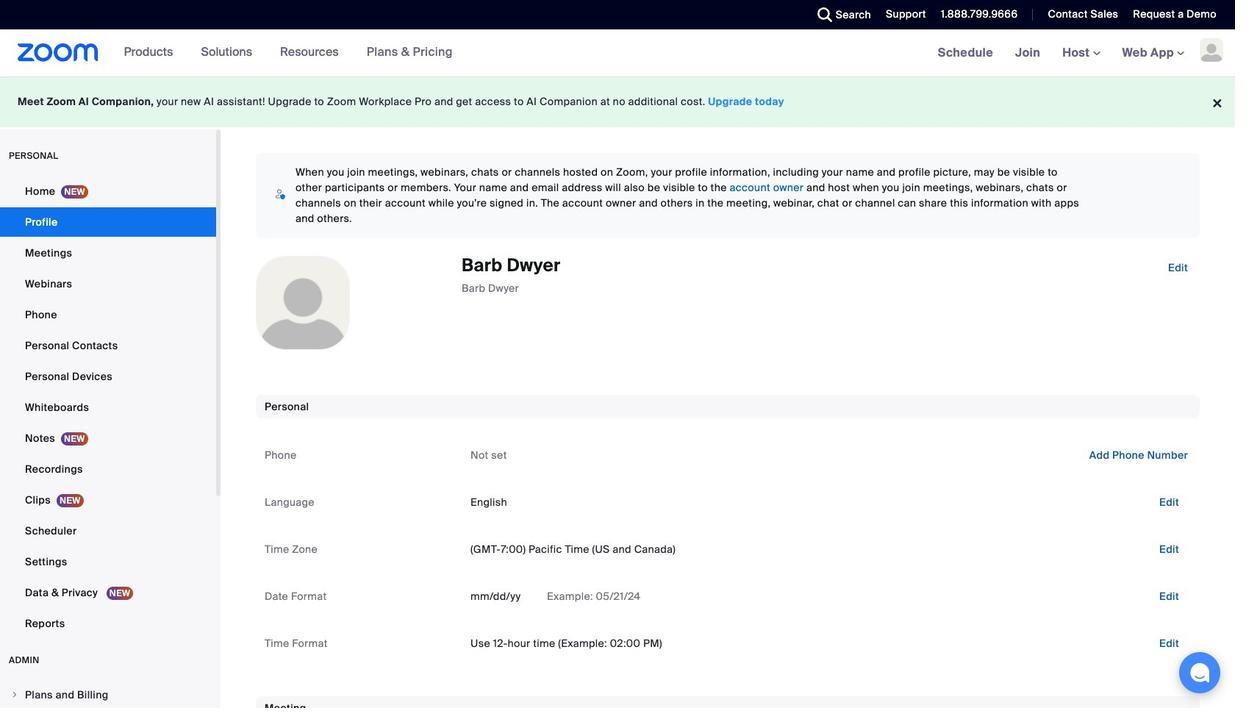 Task type: vqa. For each thing, say whether or not it's contained in the screenshot.
Edit User Photo
yes



Task type: locate. For each thing, give the bounding box(es) containing it.
zoom logo image
[[18, 43, 98, 62]]

menu item
[[0, 681, 216, 708]]

edit user photo image
[[291, 296, 315, 310]]

banner
[[0, 29, 1235, 77]]

footer
[[0, 76, 1235, 127]]

profile picture image
[[1200, 38, 1224, 62]]



Task type: describe. For each thing, give the bounding box(es) containing it.
open chat image
[[1190, 663, 1210, 683]]

right image
[[10, 691, 19, 699]]

personal menu menu
[[0, 176, 216, 640]]

user photo image
[[257, 257, 349, 349]]

product information navigation
[[98, 29, 464, 76]]

meetings navigation
[[927, 29, 1235, 77]]



